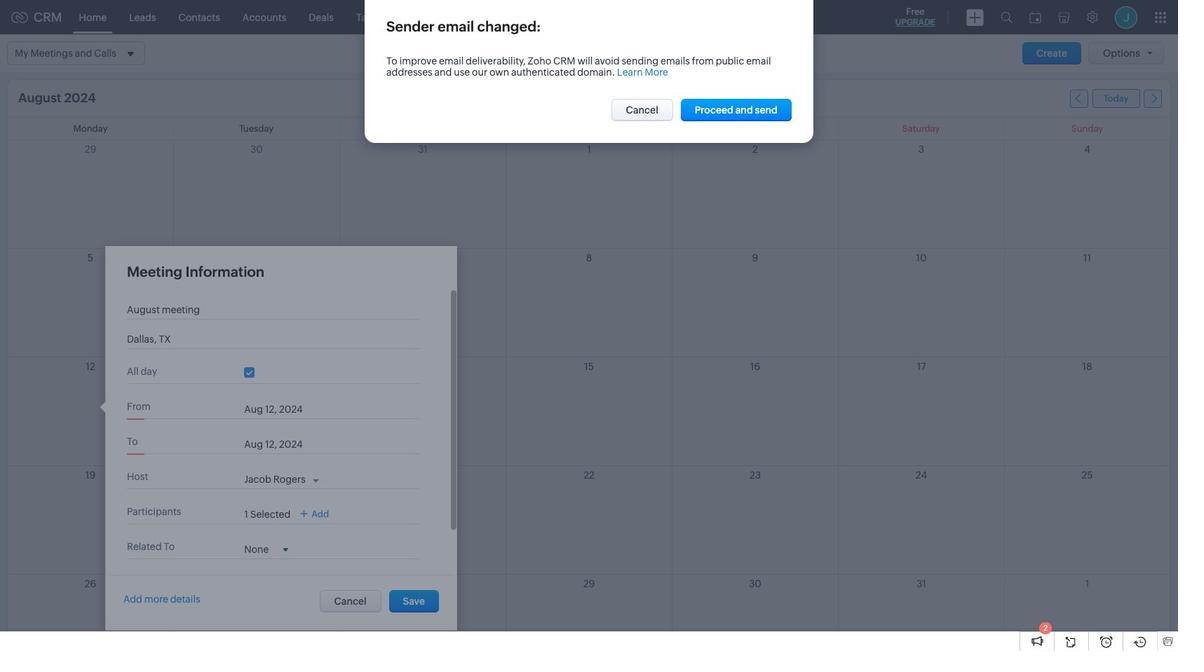 Task type: describe. For each thing, give the bounding box(es) containing it.
profile image
[[1115, 6, 1137, 28]]

logo image
[[11, 12, 28, 23]]

1 mmm d, yyyy text field from the top
[[244, 404, 321, 415]]



Task type: locate. For each thing, give the bounding box(es) containing it.
1 vertical spatial mmm d, yyyy text field
[[244, 439, 321, 450]]

mmm d, yyyy text field
[[244, 404, 321, 415], [244, 439, 321, 450]]

create menu element
[[958, 0, 992, 34]]

0 vertical spatial mmm d, yyyy text field
[[244, 404, 321, 415]]

create menu image
[[966, 9, 984, 26]]

profile element
[[1107, 0, 1146, 34]]

2 mmm d, yyyy text field from the top
[[244, 439, 321, 450]]

None button
[[319, 590, 381, 613], [389, 590, 439, 613], [319, 590, 381, 613], [389, 590, 439, 613]]



Task type: vqa. For each thing, say whether or not it's contained in the screenshot.
the right Will
no



